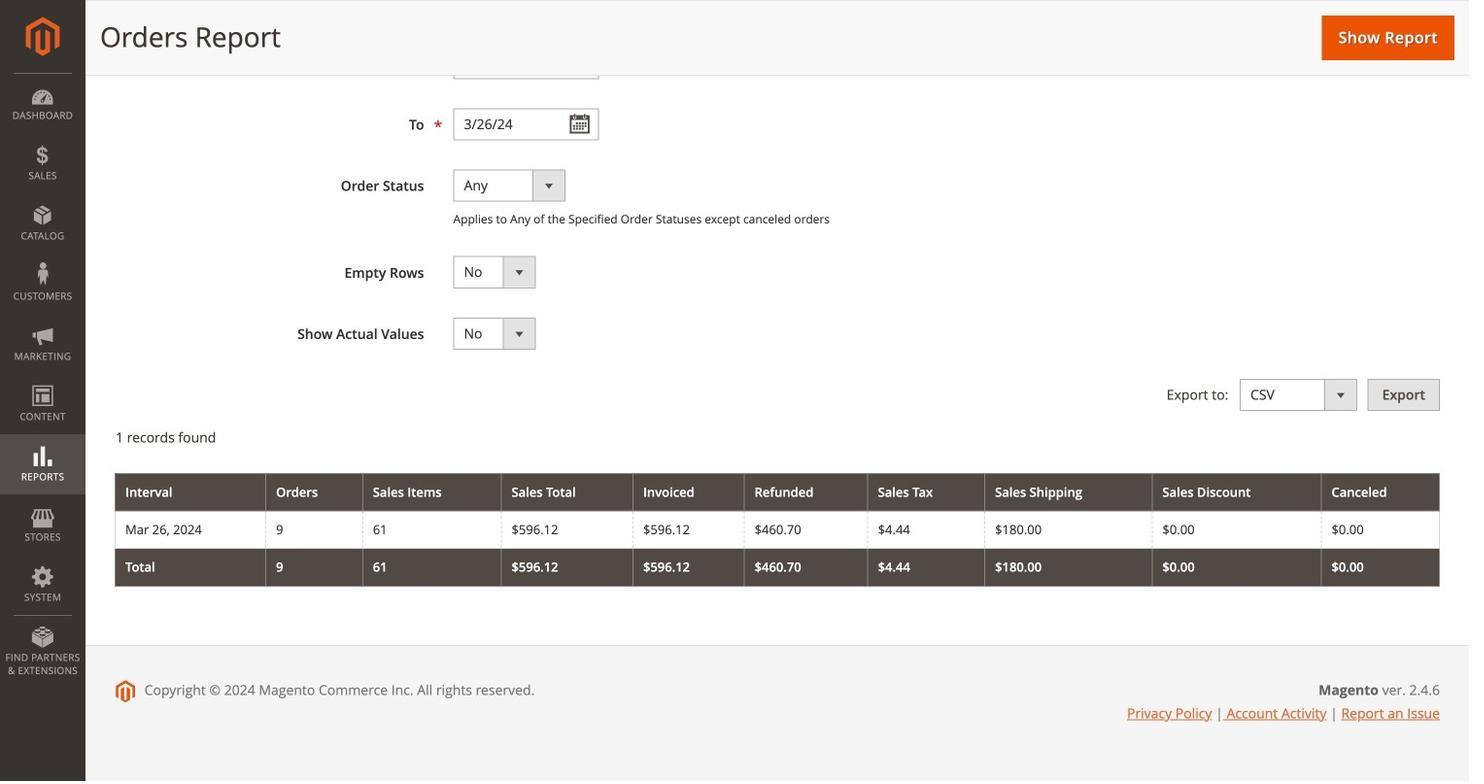 Task type: locate. For each thing, give the bounding box(es) containing it.
magento admin panel image
[[26, 17, 60, 56]]

None text field
[[453, 47, 599, 79]]

None text field
[[453, 108, 599, 140]]

menu bar
[[0, 73, 86, 687]]



Task type: vqa. For each thing, say whether or not it's contained in the screenshot.
Menu
no



